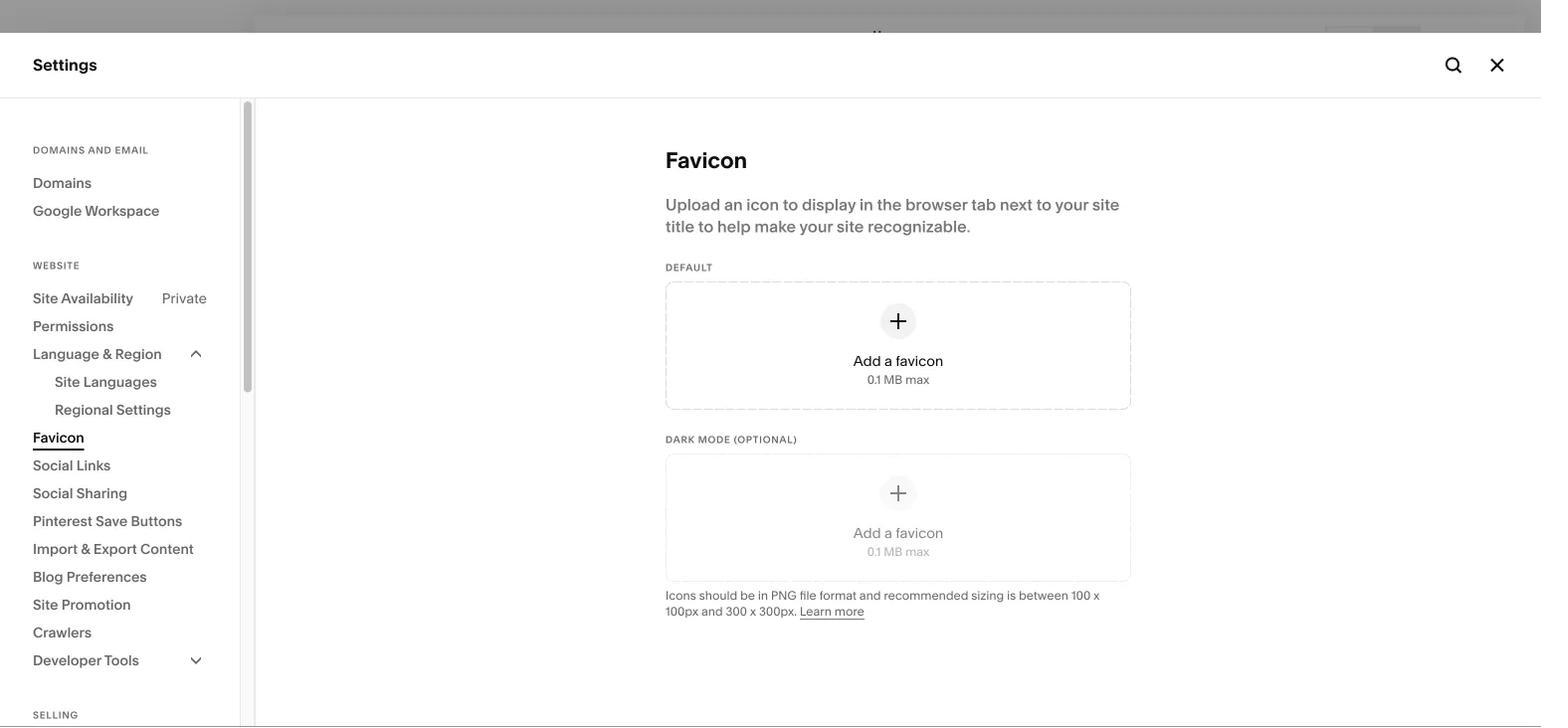 Task type: locate. For each thing, give the bounding box(es) containing it.
& for language
[[103, 346, 112, 363]]

your down display
[[800, 217, 833, 236]]

and
[[88, 144, 112, 156], [860, 589, 881, 603], [701, 605, 723, 619]]

0 horizontal spatial and
[[88, 144, 112, 156]]

1 horizontal spatial in
[[860, 195, 873, 214]]

1 horizontal spatial x
[[1094, 589, 1100, 603]]

& inside dropdown button
[[103, 346, 112, 363]]

1 vertical spatial selling
[[33, 710, 79, 721]]

links
[[76, 457, 111, 474]]

& up 'blog preferences'
[[81, 541, 90, 558]]

dark
[[666, 434, 695, 446]]

site availability
[[33, 290, 133, 307]]

domains
[[33, 144, 85, 156], [33, 175, 92, 192]]

0 horizontal spatial to
[[698, 217, 714, 236]]

0 vertical spatial in
[[860, 195, 873, 214]]

site
[[33, 290, 58, 307], [55, 374, 80, 391], [33, 597, 58, 613]]

site for site promotion
[[33, 597, 58, 613]]

social
[[33, 457, 73, 474], [33, 485, 73, 502]]

more
[[835, 605, 865, 619]]

site right next
[[1093, 195, 1120, 214]]

1 vertical spatial in
[[758, 589, 768, 603]]

1 horizontal spatial site
[[1093, 195, 1120, 214]]

0 vertical spatial &
[[103, 346, 112, 363]]

site
[[1093, 195, 1120, 214], [837, 217, 864, 236]]

1 vertical spatial social
[[33, 485, 73, 502]]

0 horizontal spatial favicon
[[33, 429, 84, 446]]

0 vertical spatial domains
[[33, 144, 85, 156]]

2 social from the top
[[33, 485, 73, 502]]

0 horizontal spatial x
[[750, 605, 756, 619]]

your right next
[[1055, 195, 1089, 214]]

google workspace link
[[33, 197, 207, 225]]

site down display
[[837, 217, 864, 236]]

title
[[666, 217, 695, 236]]

analytics
[[33, 265, 103, 284]]

blog preferences
[[33, 569, 147, 586]]

domains for domains and email
[[33, 144, 85, 156]]

2 vertical spatial and
[[701, 605, 723, 619]]

1 domains from the top
[[33, 144, 85, 156]]

languages
[[83, 374, 157, 391]]

site languages link
[[55, 368, 207, 396]]

file
[[800, 589, 817, 603]]

social sharing link
[[33, 480, 207, 508]]

mode
[[698, 434, 731, 446]]

x right 100
[[1094, 589, 1100, 603]]

to up the "make"
[[783, 195, 798, 214]]

0 horizontal spatial your
[[800, 217, 833, 236]]

social for social links
[[33, 457, 73, 474]]

marketing link
[[33, 193, 221, 216]]

site down language
[[55, 374, 80, 391]]

format
[[820, 589, 857, 603]]

settings
[[33, 55, 97, 75], [116, 402, 171, 418], [33, 505, 95, 524]]

100px
[[666, 605, 699, 619]]

permissions
[[33, 318, 114, 335]]

ben
[[79, 605, 101, 620]]

and down should
[[701, 605, 723, 619]]

workspace
[[85, 203, 160, 219]]

selling down domains and email at the top of page
[[33, 159, 84, 178]]

tab
[[971, 195, 996, 214]]

social sharing
[[33, 485, 128, 502]]

selling
[[33, 159, 84, 178], [33, 710, 79, 721]]

blog preferences link
[[33, 563, 207, 591]]

site promotion link
[[33, 591, 207, 619]]

2 horizontal spatial and
[[860, 589, 881, 603]]

300px.
[[759, 605, 797, 619]]

(optional)
[[734, 434, 797, 446]]

domains inside the domains link
[[33, 175, 92, 192]]

site down analytics
[[33, 290, 58, 307]]

asset library
[[33, 470, 133, 489]]

site for site availability
[[33, 290, 58, 307]]

icons should be in png file format and recommended sizing is between 100 x 100px and 300 x 300px.
[[666, 589, 1100, 619]]

help
[[33, 540, 68, 560]]

help
[[717, 217, 751, 236]]

tab list
[[1327, 27, 1419, 59]]

availability
[[61, 290, 133, 307]]

0 horizontal spatial site
[[837, 217, 864, 236]]

1 vertical spatial and
[[860, 589, 881, 603]]

1 horizontal spatial &
[[103, 346, 112, 363]]

settings up domains and email at the top of page
[[33, 55, 97, 75]]

social links link
[[33, 452, 207, 480]]

&
[[103, 346, 112, 363], [81, 541, 90, 558]]

site promotion
[[33, 597, 131, 613]]

between
[[1019, 589, 1069, 603]]

and left email
[[88, 144, 112, 156]]

website
[[33, 260, 80, 272]]

content
[[140, 541, 194, 558]]

to down upload
[[698, 217, 714, 236]]

0 vertical spatial and
[[88, 144, 112, 156]]

crawlers
[[33, 624, 92, 641]]

& up site languages
[[103, 346, 112, 363]]

2 selling from the top
[[33, 710, 79, 721]]

in
[[860, 195, 873, 214], [758, 589, 768, 603]]

favicon up upload
[[666, 147, 747, 174]]

in left the at the top of the page
[[860, 195, 873, 214]]

ben nelson ben.nelson1980@gmail.com
[[79, 605, 237, 636]]

0 horizontal spatial in
[[758, 589, 768, 603]]

domains for domains
[[33, 175, 92, 192]]

1 selling from the top
[[33, 159, 84, 178]]

learn more
[[800, 605, 865, 619]]

to right next
[[1037, 195, 1052, 214]]

x right 300
[[750, 605, 756, 619]]

1 vertical spatial domains
[[33, 175, 92, 192]]

2 vertical spatial site
[[33, 597, 58, 613]]

next
[[1000, 195, 1033, 214]]

social up the pinterest
[[33, 485, 73, 502]]

developer tools
[[33, 652, 139, 669]]

domains and email
[[33, 144, 149, 156]]

0 vertical spatial site
[[1093, 195, 1120, 214]]

0 vertical spatial favicon
[[666, 147, 747, 174]]

0 horizontal spatial &
[[81, 541, 90, 558]]

favicon
[[666, 147, 747, 174], [33, 429, 84, 446]]

1 vertical spatial site
[[55, 374, 80, 391]]

recognizable.
[[868, 217, 971, 236]]

0 vertical spatial your
[[1055, 195, 1089, 214]]

1 social from the top
[[33, 457, 73, 474]]

in right be
[[758, 589, 768, 603]]

social up social sharing
[[33, 457, 73, 474]]

import & export content link
[[33, 535, 207, 563]]

site down blog
[[33, 597, 58, 613]]

settings down social sharing
[[33, 505, 95, 524]]

and up more
[[860, 589, 881, 603]]

marketing
[[33, 194, 110, 213]]

2 domains from the top
[[33, 175, 92, 192]]

your
[[1055, 195, 1089, 214], [800, 217, 833, 236]]

0 vertical spatial selling
[[33, 159, 84, 178]]

language
[[33, 346, 99, 363]]

0 vertical spatial social
[[33, 457, 73, 474]]

1 vertical spatial &
[[81, 541, 90, 558]]

settings down site languages link
[[116, 402, 171, 418]]

in inside upload an icon to display in the browser tab next to your site title to help make your site recognizable.
[[860, 195, 873, 214]]

0 vertical spatial site
[[33, 290, 58, 307]]

selling down developer
[[33, 710, 79, 721]]

favicon up 'social links' at the left bottom of the page
[[33, 429, 84, 446]]

icon
[[747, 195, 779, 214]]

1 horizontal spatial your
[[1055, 195, 1089, 214]]



Task type: vqa. For each thing, say whether or not it's contained in the screenshot.
the domains and email on the top left of the page
yes



Task type: describe. For each thing, give the bounding box(es) containing it.
scheduling link
[[33, 299, 221, 322]]

private
[[162, 290, 207, 307]]

favicon link
[[33, 424, 207, 452]]

pinterest
[[33, 513, 92, 530]]

regional settings link
[[55, 396, 207, 424]]

import
[[33, 541, 78, 558]]

buttons
[[131, 513, 182, 530]]

0 vertical spatial settings
[[33, 55, 97, 75]]

asset
[[33, 470, 76, 489]]

blog
[[33, 569, 63, 586]]

2 vertical spatial settings
[[33, 505, 95, 524]]

1 vertical spatial site
[[837, 217, 864, 236]]

png
[[771, 589, 797, 603]]

asset library link
[[33, 469, 221, 492]]

display
[[802, 195, 856, 214]]

make
[[755, 217, 796, 236]]

help link
[[33, 539, 68, 561]]

settings link
[[33, 504, 221, 527]]

region
[[115, 346, 162, 363]]

an
[[724, 195, 743, 214]]

email
[[115, 144, 149, 156]]

100
[[1072, 589, 1091, 603]]

icons
[[666, 589, 696, 603]]

1 horizontal spatial and
[[701, 605, 723, 619]]

be
[[740, 589, 755, 603]]

selling inside selling link
[[33, 159, 84, 178]]

sizing
[[972, 589, 1004, 603]]

tools
[[104, 652, 139, 669]]

1 vertical spatial favicon
[[33, 429, 84, 446]]

home
[[873, 28, 907, 42]]

learn
[[800, 605, 832, 619]]

0 vertical spatial x
[[1094, 589, 1100, 603]]

1 vertical spatial x
[[750, 605, 756, 619]]

export
[[93, 541, 137, 558]]

pinterest save buttons
[[33, 513, 182, 530]]

language & region link
[[33, 340, 207, 368]]

developer tools button
[[33, 647, 207, 675]]

pinterest save buttons link
[[33, 508, 207, 535]]

upload an icon to display in the browser tab next to your site title to help make your site recognizable.
[[666, 195, 1120, 236]]

permissions link
[[33, 312, 207, 340]]

nelson
[[104, 605, 144, 620]]

recommended
[[884, 589, 969, 603]]

scheduling
[[33, 300, 119, 319]]

domains link
[[33, 169, 207, 197]]

google workspace
[[33, 203, 160, 219]]

regional settings
[[55, 402, 171, 418]]

1 vertical spatial settings
[[116, 402, 171, 418]]

promotion
[[61, 597, 131, 613]]

learn more link
[[800, 605, 865, 620]]

1 vertical spatial your
[[800, 217, 833, 236]]

selling link
[[33, 158, 221, 181]]

regional
[[55, 402, 113, 418]]

google
[[33, 203, 82, 219]]

dark mode (optional)
[[666, 434, 797, 446]]

site for site languages
[[55, 374, 80, 391]]

library
[[80, 470, 133, 489]]

& for import
[[81, 541, 90, 558]]

is
[[1007, 589, 1016, 603]]

language & region
[[33, 346, 162, 363]]

crawlers link
[[33, 619, 207, 647]]

ben.nelson1980@gmail.com
[[79, 621, 237, 636]]

2 horizontal spatial to
[[1037, 195, 1052, 214]]

300
[[726, 605, 747, 619]]

social for social sharing
[[33, 485, 73, 502]]

the
[[877, 195, 902, 214]]

default
[[666, 262, 713, 274]]

save
[[96, 513, 128, 530]]

import & export content
[[33, 541, 194, 558]]

upload
[[666, 195, 721, 214]]

social links
[[33, 457, 111, 474]]

language & region button
[[33, 340, 207, 368]]

browser
[[906, 195, 968, 214]]

1 horizontal spatial favicon
[[666, 147, 747, 174]]

1 horizontal spatial to
[[783, 195, 798, 214]]

should
[[699, 589, 738, 603]]

preferences
[[66, 569, 147, 586]]

in inside icons should be in png file format and recommended sizing is between 100 x 100px and 300 x 300px.
[[758, 589, 768, 603]]

site languages
[[55, 374, 157, 391]]

developer
[[33, 652, 101, 669]]



